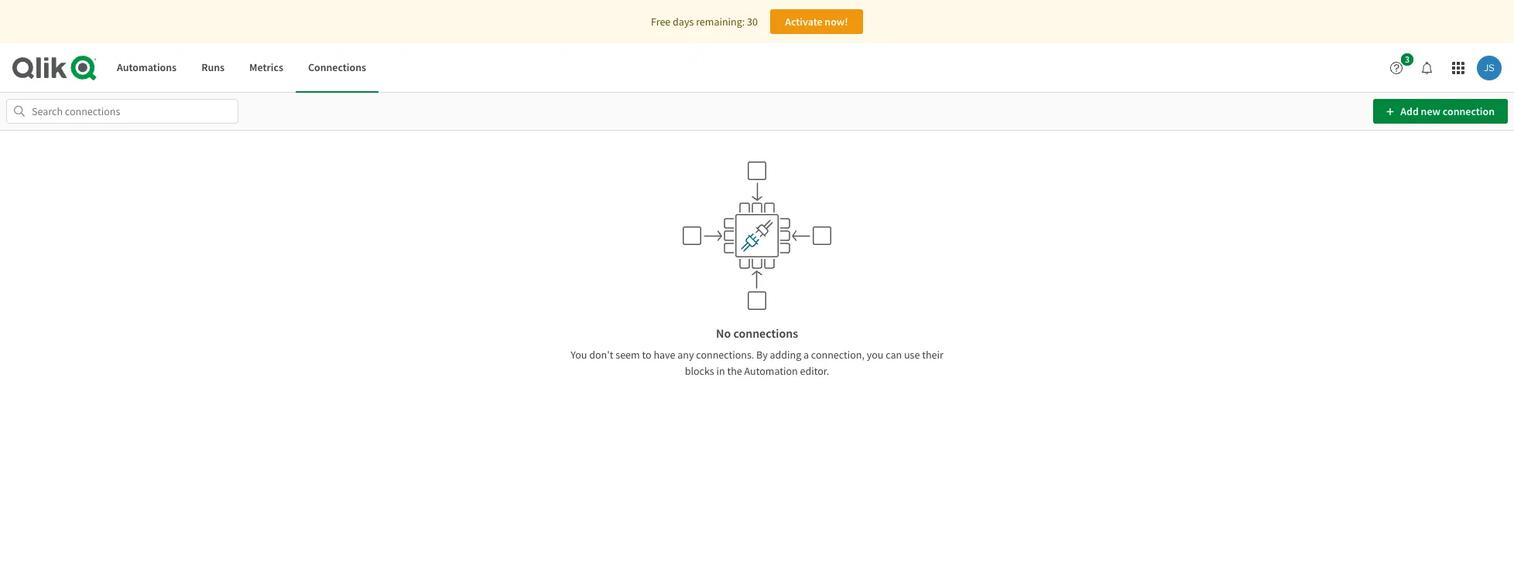 Task type: describe. For each thing, give the bounding box(es) containing it.
days
[[673, 15, 694, 29]]

runs
[[201, 61, 225, 75]]

3
[[1405, 53, 1410, 65]]

connection,
[[811, 348, 865, 362]]

don't
[[589, 348, 613, 362]]

add new connection
[[1398, 105, 1495, 118]]

no
[[716, 326, 731, 341]]

have
[[654, 348, 675, 362]]

activate
[[785, 15, 823, 29]]

metrics
[[249, 61, 283, 75]]

use
[[904, 348, 920, 362]]

free
[[651, 15, 671, 29]]

3 button
[[1384, 53, 1418, 81]]

plus image
[[1387, 108, 1394, 117]]

by
[[756, 348, 768, 362]]

add new connection button
[[1374, 99, 1508, 124]]

automations button
[[105, 43, 189, 93]]

connections.
[[696, 348, 754, 362]]

connections button
[[296, 43, 379, 93]]

Search connections search field
[[6, 99, 238, 124]]

runs button
[[189, 43, 237, 93]]

the
[[727, 364, 742, 378]]

in
[[716, 364, 725, 378]]

connections
[[733, 326, 798, 341]]

add
[[1401, 105, 1419, 118]]

you
[[867, 348, 884, 362]]

automations
[[117, 61, 177, 75]]

new
[[1421, 105, 1441, 118]]

any
[[678, 348, 694, 362]]



Task type: vqa. For each thing, say whether or not it's contained in the screenshot.
You
yes



Task type: locate. For each thing, give the bounding box(es) containing it.
no connections you don't seem to have any connections. by adding a connection, you can use their blocks in the automation editor.
[[571, 326, 943, 378]]

connection
[[1443, 105, 1495, 118]]

automation
[[744, 364, 798, 378]]

connections
[[308, 61, 366, 75]]

now!
[[825, 15, 848, 29]]

metrics button
[[237, 43, 296, 93]]

seem
[[616, 348, 640, 362]]

editor.
[[800, 364, 829, 378]]

blocks
[[685, 364, 714, 378]]

tab list containing automations
[[105, 43, 379, 93]]

30
[[747, 15, 758, 29]]

adding
[[770, 348, 801, 362]]

you
[[571, 348, 587, 362]]

can
[[886, 348, 902, 362]]

to
[[642, 348, 651, 362]]

free days remaining: 30
[[651, 15, 758, 29]]

tab list
[[105, 43, 379, 93]]

their
[[922, 348, 943, 362]]

remaining:
[[696, 15, 745, 29]]

a
[[804, 348, 809, 362]]

activate now!
[[785, 15, 848, 29]]

jacob simon image
[[1477, 56, 1502, 81]]

activate now! link
[[770, 9, 863, 34]]



